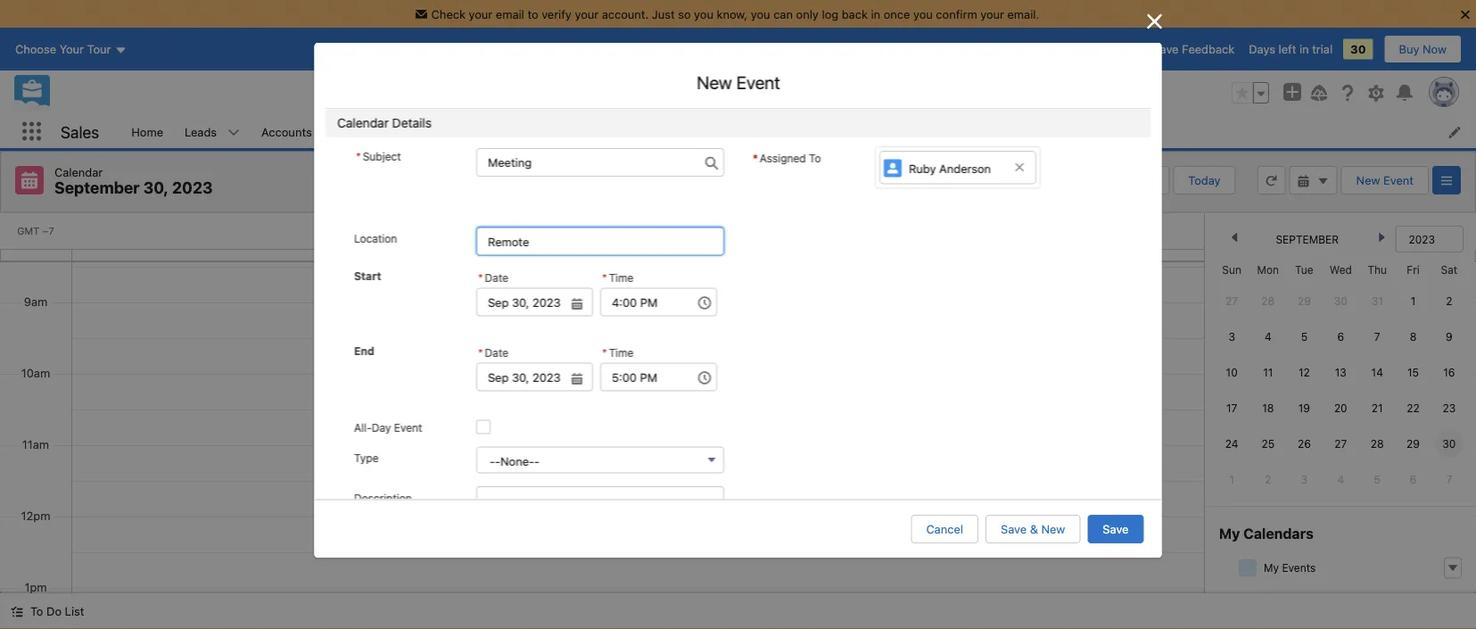 Task type: describe. For each thing, give the bounding box(es) containing it.
new inside button
[[1357, 174, 1381, 187]]

ruby
[[909, 162, 936, 175]]

log
[[822, 7, 839, 21]]

1 horizontal spatial september
[[1277, 233, 1340, 245]]

buy now button
[[1385, 35, 1463, 63]]

dashboards
[[736, 125, 801, 138]]

* date for start
[[478, 272, 508, 284]]

location
[[354, 233, 397, 245]]

check your email to verify your account. just so you know, you can only log back in once you confirm your email.
[[432, 7, 1040, 21]]

20
[[1335, 402, 1348, 414]]

12
[[1299, 366, 1311, 378]]

0 horizontal spatial 1
[[1230, 473, 1235, 485]]

leave feedback
[[1148, 42, 1235, 56]]

mon
[[1258, 263, 1280, 276]]

today button
[[1174, 166, 1237, 195]]

accounts list item
[[251, 115, 346, 148]]

accounts link
[[251, 115, 323, 148]]

0 vertical spatial new event
[[697, 72, 780, 93]]

calendar for september
[[54, 165, 103, 178]]

save & new
[[1001, 523, 1066, 536]]

wed
[[1330, 263, 1353, 276]]

Location text field
[[476, 227, 724, 256]]

calendar details
[[337, 116, 431, 130]]

text default image inside to do list button
[[11, 606, 23, 618]]

1 vertical spatial 4
[[1338, 473, 1345, 485]]

hide items image
[[1240, 559, 1257, 577]]

group down days
[[1232, 82, 1270, 104]]

12pm
[[21, 509, 50, 522]]

back
[[842, 7, 868, 21]]

do
[[46, 605, 62, 618]]

0 horizontal spatial 29
[[1298, 295, 1312, 307]]

assigned to
[[760, 152, 821, 164]]

my calendars
[[1220, 525, 1314, 542]]

gmt
[[17, 225, 39, 237]]

calendar link
[[558, 115, 628, 148]]

0 vertical spatial text default image
[[1448, 562, 1460, 574]]

opportunities
[[450, 125, 524, 138]]

0 horizontal spatial 5
[[1302, 330, 1308, 343]]

thu
[[1368, 263, 1388, 276]]

17
[[1227, 402, 1238, 414]]

3 your from the left
[[981, 7, 1005, 21]]

save & new button
[[986, 515, 1081, 543]]

only
[[797, 7, 819, 21]]

24
[[1226, 437, 1239, 450]]

2 text default image from the left
[[1318, 175, 1330, 187]]

all-
[[354, 422, 372, 434]]

leave
[[1148, 42, 1179, 56]]

calendar inside list item
[[569, 125, 617, 138]]

13
[[1336, 366, 1347, 378]]

leads link
[[174, 115, 228, 148]]

31
[[1372, 295, 1384, 307]]

23
[[1443, 402, 1457, 414]]

1 vertical spatial 6
[[1411, 473, 1418, 485]]

so
[[678, 7, 691, 21]]

0 horizontal spatial 7
[[1375, 330, 1381, 343]]

my for my events
[[1265, 562, 1280, 574]]

all-day event
[[354, 422, 422, 434]]

ruby anderson
[[909, 162, 991, 175]]

to
[[528, 7, 539, 21]]

ruby anderson link
[[879, 151, 1037, 184]]

none-
[[500, 454, 534, 468]]

quotes link
[[922, 115, 982, 148]]

--none-- button
[[476, 447, 724, 474]]

today
[[1189, 174, 1221, 187]]

1 vertical spatial 3
[[1302, 473, 1308, 485]]

1 - from the left
[[489, 454, 495, 468]]

0 horizontal spatial 28
[[1262, 295, 1275, 307]]

* subject
[[356, 150, 401, 162]]

16
[[1444, 366, 1456, 378]]

new event inside button
[[1357, 174, 1415, 187]]

1 you from the left
[[694, 7, 714, 21]]

26
[[1298, 437, 1312, 450]]

reports list item
[[835, 115, 922, 148]]

leads list item
[[174, 115, 251, 148]]

All-Day Event checkbox
[[476, 420, 490, 434]]

accounts
[[262, 125, 312, 138]]

quotes list item
[[922, 115, 1005, 148]]

grid containing sun
[[1215, 256, 1468, 497]]

1 horizontal spatial to
[[809, 152, 821, 164]]

leave feedback link
[[1148, 42, 1235, 56]]

tue
[[1296, 263, 1314, 276]]

sat for sat
[[1442, 263, 1458, 276]]

1 horizontal spatial 29
[[1407, 437, 1421, 450]]

30 cell
[[1432, 426, 1468, 461]]

check
[[432, 7, 466, 21]]

group left today 'button'
[[1114, 166, 1170, 195]]

buy
[[1400, 42, 1420, 56]]

email.
[[1008, 7, 1040, 21]]

0 vertical spatial 1
[[1412, 295, 1417, 307]]

1 horizontal spatial 7
[[1447, 473, 1453, 485]]

new event button
[[1342, 166, 1430, 195]]

dashboards link
[[725, 115, 812, 148]]

3 you from the left
[[914, 7, 933, 21]]

* date for end
[[478, 347, 508, 359]]

calendar list item
[[558, 115, 651, 148]]

0 vertical spatial 27
[[1226, 295, 1239, 307]]

my for my calendars
[[1220, 525, 1241, 542]]

calendar september 30, 2023
[[54, 165, 213, 197]]

details
[[392, 116, 431, 130]]

know,
[[717, 7, 748, 21]]

forecasts
[[662, 125, 715, 138]]

1 horizontal spatial 27
[[1335, 437, 1348, 450]]

event inside new event button
[[1384, 174, 1415, 187]]

sat 30
[[619, 224, 658, 238]]

inverse image
[[1145, 11, 1166, 32]]

2 you from the left
[[751, 7, 771, 21]]

calendars
[[1244, 525, 1314, 542]]

time for start
[[609, 272, 634, 284]]

30 inside cell
[[1443, 437, 1457, 450]]

date for start
[[485, 272, 508, 284]]

type
[[354, 452, 378, 465]]

cancel button
[[912, 515, 979, 543]]



Task type: vqa. For each thing, say whether or not it's contained in the screenshot.


Task type: locate. For each thing, give the bounding box(es) containing it.
start
[[354, 270, 381, 283]]

0 vertical spatial 28
[[1262, 295, 1275, 307]]

my up hide items image
[[1220, 525, 1241, 542]]

0 horizontal spatial save
[[1001, 523, 1027, 536]]

1 horizontal spatial 4
[[1338, 473, 1345, 485]]

forecasts link
[[651, 115, 725, 148]]

end
[[354, 345, 374, 358]]

10
[[1227, 366, 1238, 378]]

save for save & new
[[1001, 523, 1027, 536]]

1 horizontal spatial in
[[1300, 42, 1310, 56]]

save left & on the bottom
[[1001, 523, 1027, 536]]

1 horizontal spatial 3
[[1302, 473, 1308, 485]]

2 * date from the top
[[478, 347, 508, 359]]

27
[[1226, 295, 1239, 307], [1335, 437, 1348, 450]]

event
[[736, 72, 780, 93], [1384, 174, 1415, 187], [394, 422, 422, 434]]

1 vertical spatial my
[[1265, 562, 1280, 574]]

days
[[1250, 42, 1276, 56]]

1 horizontal spatial calendar
[[337, 116, 389, 130]]

0 horizontal spatial calendar
[[54, 165, 103, 178]]

0 horizontal spatial my
[[1220, 525, 1241, 542]]

fri
[[1408, 263, 1421, 276]]

september up tue
[[1277, 233, 1340, 245]]

29 down 22
[[1407, 437, 1421, 450]]

0 vertical spatial 2
[[1447, 295, 1453, 307]]

to do list button
[[0, 593, 95, 629]]

1 horizontal spatial my
[[1265, 562, 1280, 574]]

you
[[694, 7, 714, 21], [751, 7, 771, 21], [914, 7, 933, 21]]

list
[[121, 115, 1477, 148]]

left
[[1279, 42, 1297, 56]]

anderson
[[939, 162, 991, 175]]

2 vertical spatial new
[[1042, 523, 1066, 536]]

2 - from the left
[[495, 454, 500, 468]]

date for end
[[485, 347, 508, 359]]

1 horizontal spatial event
[[736, 72, 780, 93]]

save inside "button"
[[1001, 523, 1027, 536]]

to left do on the left of the page
[[30, 605, 43, 618]]

sat
[[619, 224, 640, 238], [1442, 263, 1458, 276]]

in right the left
[[1300, 42, 1310, 56]]

1 horizontal spatial 1
[[1412, 295, 1417, 307]]

2 time from the top
[[609, 347, 634, 359]]

2 vertical spatial event
[[394, 422, 422, 434]]

group up all-day event option
[[476, 343, 593, 391]]

19
[[1299, 402, 1311, 414]]

1 horizontal spatial your
[[575, 7, 599, 21]]

2 date from the top
[[485, 347, 508, 359]]

30
[[1351, 42, 1367, 56], [643, 224, 658, 238], [1335, 295, 1348, 307], [1443, 437, 1457, 450]]

0 horizontal spatial text default image
[[11, 606, 23, 618]]

1 * time from the top
[[602, 272, 634, 284]]

0 vertical spatial in
[[871, 7, 881, 21]]

1 * date from the top
[[478, 272, 508, 284]]

1 vertical spatial 7
[[1447, 473, 1453, 485]]

dashboards list item
[[725, 115, 835, 148]]

opportunities link
[[439, 115, 535, 148]]

7
[[1375, 330, 1381, 343], [1447, 473, 1453, 485]]

0 vertical spatial my
[[1220, 525, 1241, 542]]

home
[[131, 125, 163, 138]]

confirm
[[936, 7, 978, 21]]

1 vertical spatial 5
[[1375, 473, 1381, 485]]

5 down 21
[[1375, 473, 1381, 485]]

just
[[652, 7, 675, 21]]

new
[[697, 72, 732, 93], [1357, 174, 1381, 187], [1042, 523, 1066, 536]]

1 horizontal spatial new
[[1042, 523, 1066, 536]]

1 your from the left
[[469, 7, 493, 21]]

29 down tue
[[1298, 295, 1312, 307]]

1 horizontal spatial text default image
[[1318, 175, 1330, 187]]

0 vertical spatial 3
[[1229, 330, 1236, 343]]

1 time from the top
[[609, 272, 634, 284]]

1 vertical spatial new event
[[1357, 174, 1415, 187]]

feedback
[[1183, 42, 1235, 56]]

0 horizontal spatial to
[[30, 605, 43, 618]]

3 - from the left
[[534, 454, 540, 468]]

my right hide items image
[[1265, 562, 1280, 574]]

september inside calendar september 30, 2023
[[54, 178, 140, 197]]

1 vertical spatial 28
[[1371, 437, 1385, 450]]

1 horizontal spatial 6
[[1411, 473, 1418, 485]]

2 horizontal spatial new
[[1357, 174, 1381, 187]]

27 down sun
[[1226, 295, 1239, 307]]

gmt −7
[[17, 225, 54, 237]]

1pm
[[25, 580, 47, 594]]

27 down 20
[[1335, 437, 1348, 450]]

0 horizontal spatial text default image
[[1298, 175, 1311, 187]]

1 vertical spatial text default image
[[11, 606, 23, 618]]

contacts list item
[[346, 115, 439, 148]]

1 vertical spatial to
[[30, 605, 43, 618]]

6 up 13
[[1338, 330, 1345, 343]]

1 text default image from the left
[[1298, 175, 1311, 187]]

15
[[1408, 366, 1420, 378]]

8
[[1411, 330, 1418, 343]]

2 save from the left
[[1103, 523, 1129, 536]]

2 horizontal spatial your
[[981, 7, 1005, 21]]

your right verify
[[575, 7, 599, 21]]

9am
[[24, 295, 48, 308]]

1 vertical spatial 2
[[1266, 473, 1272, 485]]

28 down 21
[[1371, 437, 1385, 450]]

cancel
[[927, 523, 964, 536]]

None text field
[[600, 288, 717, 317], [600, 363, 717, 391], [600, 288, 717, 317], [600, 363, 717, 391]]

your left email.
[[981, 7, 1005, 21]]

time for end
[[609, 347, 634, 359]]

0 horizontal spatial 2
[[1266, 473, 1272, 485]]

list containing home
[[121, 115, 1477, 148]]

your left email
[[469, 7, 493, 21]]

reports link
[[835, 115, 898, 148]]

date
[[485, 272, 508, 284], [485, 347, 508, 359]]

0 horizontal spatial sat
[[619, 224, 640, 238]]

6
[[1338, 330, 1345, 343], [1411, 473, 1418, 485]]

to inside button
[[30, 605, 43, 618]]

1 vertical spatial * time
[[602, 347, 634, 359]]

0 vertical spatial 5
[[1302, 330, 1308, 343]]

0 vertical spatial * date
[[478, 272, 508, 284]]

quotes
[[932, 125, 971, 138]]

0 vertical spatial 6
[[1338, 330, 1345, 343]]

calendar inside calendar september 30, 2023
[[54, 165, 103, 178]]

* time for start
[[602, 272, 634, 284]]

28 down mon
[[1262, 295, 1275, 307]]

0 vertical spatial new
[[697, 72, 732, 93]]

0 horizontal spatial 6
[[1338, 330, 1345, 343]]

you right "once"
[[914, 7, 933, 21]]

0 horizontal spatial you
[[694, 7, 714, 21]]

2 up 9
[[1447, 295, 1453, 307]]

you left "can"
[[751, 7, 771, 21]]

2023
[[172, 178, 213, 197]]

1 vertical spatial sat
[[1442, 263, 1458, 276]]

1 vertical spatial 27
[[1335, 437, 1348, 450]]

1 vertical spatial time
[[609, 347, 634, 359]]

sun
[[1223, 263, 1242, 276]]

new event
[[697, 72, 780, 93], [1357, 174, 1415, 187]]

1
[[1412, 295, 1417, 307], [1230, 473, 1235, 485]]

0 horizontal spatial 3
[[1229, 330, 1236, 343]]

1 down fri at top right
[[1412, 295, 1417, 307]]

save button
[[1088, 515, 1145, 543]]

5
[[1302, 330, 1308, 343], [1375, 473, 1381, 485]]

1 horizontal spatial sat
[[1442, 263, 1458, 276]]

buy now
[[1400, 42, 1448, 56]]

to do list
[[30, 605, 84, 618]]

now
[[1424, 42, 1448, 56]]

reports
[[846, 125, 888, 138]]

−7
[[42, 225, 54, 237]]

0 vertical spatial 4
[[1265, 330, 1272, 343]]

0 vertical spatial time
[[609, 272, 634, 284]]

7 down 30 cell
[[1447, 473, 1453, 485]]

&
[[1031, 523, 1039, 536]]

1 save from the left
[[1001, 523, 1027, 536]]

0 horizontal spatial in
[[871, 7, 881, 21]]

text default image
[[1448, 562, 1460, 574], [11, 606, 23, 618]]

calendar for details
[[337, 116, 389, 130]]

september down the sales
[[54, 178, 140, 197]]

4 up 11
[[1265, 330, 1272, 343]]

1 vertical spatial * date
[[478, 347, 508, 359]]

sales
[[61, 122, 99, 141]]

0 vertical spatial date
[[485, 272, 508, 284]]

day
[[372, 422, 391, 434]]

0 horizontal spatial new
[[697, 72, 732, 93]]

2 * time from the top
[[602, 347, 634, 359]]

to right assigned
[[809, 152, 821, 164]]

my
[[1220, 525, 1241, 542], [1265, 562, 1280, 574]]

1 horizontal spatial save
[[1103, 523, 1129, 536]]

0 horizontal spatial new event
[[697, 72, 780, 93]]

you right so
[[694, 7, 714, 21]]

group
[[1232, 82, 1270, 104], [1114, 166, 1170, 195], [476, 268, 593, 317], [476, 343, 593, 391]]

save for save
[[1103, 523, 1129, 536]]

2 down 25
[[1266, 473, 1272, 485]]

1 vertical spatial in
[[1300, 42, 1310, 56]]

leads
[[185, 125, 217, 138]]

contacts
[[357, 125, 405, 138]]

21
[[1372, 402, 1384, 414]]

11
[[1264, 366, 1274, 378]]

1 horizontal spatial text default image
[[1448, 562, 1460, 574]]

1 down 24
[[1230, 473, 1235, 485]]

2 horizontal spatial you
[[914, 7, 933, 21]]

1 vertical spatial september
[[1277, 233, 1340, 245]]

to
[[809, 152, 821, 164], [30, 605, 43, 618]]

* time for end
[[602, 347, 634, 359]]

grid
[[1215, 256, 1468, 497]]

0 vertical spatial 7
[[1375, 330, 1381, 343]]

0 horizontal spatial 27
[[1226, 295, 1239, 307]]

1 horizontal spatial you
[[751, 7, 771, 21]]

trial
[[1313, 42, 1333, 56]]

save
[[1001, 523, 1027, 536], [1103, 523, 1129, 536]]

1 vertical spatial new
[[1357, 174, 1381, 187]]

25
[[1262, 437, 1275, 450]]

* date
[[478, 272, 508, 284], [478, 347, 508, 359]]

1 horizontal spatial 2
[[1447, 295, 1453, 307]]

1 horizontal spatial 5
[[1375, 473, 1381, 485]]

sat for sat 30
[[619, 224, 640, 238]]

11am
[[22, 438, 49, 451]]

1 vertical spatial 29
[[1407, 437, 1421, 450]]

events
[[1283, 562, 1317, 574]]

1 date from the top
[[485, 272, 508, 284]]

1 vertical spatial 1
[[1230, 473, 1235, 485]]

opportunities list item
[[439, 115, 558, 148]]

2 horizontal spatial calendar
[[569, 125, 617, 138]]

3 up the 10
[[1229, 330, 1236, 343]]

0 vertical spatial 29
[[1298, 295, 1312, 307]]

0 vertical spatial sat
[[619, 224, 640, 238]]

september
[[54, 178, 140, 197], [1277, 233, 1340, 245]]

5 up 12
[[1302, 330, 1308, 343]]

0 horizontal spatial event
[[394, 422, 422, 434]]

0 vertical spatial to
[[809, 152, 821, 164]]

0 vertical spatial event
[[736, 72, 780, 93]]

2 your from the left
[[575, 7, 599, 21]]

7 up 14
[[1375, 330, 1381, 343]]

0 horizontal spatial your
[[469, 7, 493, 21]]

list
[[65, 605, 84, 618]]

text default image
[[1298, 175, 1311, 187], [1318, 175, 1330, 187]]

*
[[356, 150, 361, 162], [753, 152, 758, 164], [478, 272, 483, 284], [602, 272, 607, 284], [478, 347, 483, 359], [602, 347, 607, 359]]

new inside "button"
[[1042, 523, 1066, 536]]

3 down 26
[[1302, 473, 1308, 485]]

10am
[[21, 366, 50, 380]]

save inside button
[[1103, 523, 1129, 536]]

1 vertical spatial date
[[485, 347, 508, 359]]

0 vertical spatial september
[[54, 178, 140, 197]]

sat inside grid
[[1442, 263, 1458, 276]]

1 vertical spatial event
[[1384, 174, 1415, 187]]

4 down 20
[[1338, 473, 1345, 485]]

0 vertical spatial * time
[[602, 272, 634, 284]]

contacts link
[[346, 115, 416, 148]]

email
[[496, 7, 525, 21]]

group down location text box
[[476, 268, 593, 317]]

can
[[774, 7, 793, 21]]

assigned
[[760, 152, 806, 164]]

2
[[1447, 295, 1453, 307], [1266, 473, 1272, 485]]

1 horizontal spatial new event
[[1357, 174, 1415, 187]]

14
[[1372, 366, 1384, 378]]

None text field
[[476, 148, 724, 177], [476, 288, 593, 317], [476, 363, 593, 391], [476, 148, 724, 177], [476, 288, 593, 317], [476, 363, 593, 391]]

0 horizontal spatial september
[[54, 178, 140, 197]]

6 down 22
[[1411, 473, 1418, 485]]

save right & on the bottom
[[1103, 523, 1129, 536]]

22
[[1408, 402, 1421, 414]]

2 horizontal spatial event
[[1384, 174, 1415, 187]]

1 horizontal spatial 28
[[1371, 437, 1385, 450]]

in right back on the top right of the page
[[871, 7, 881, 21]]



